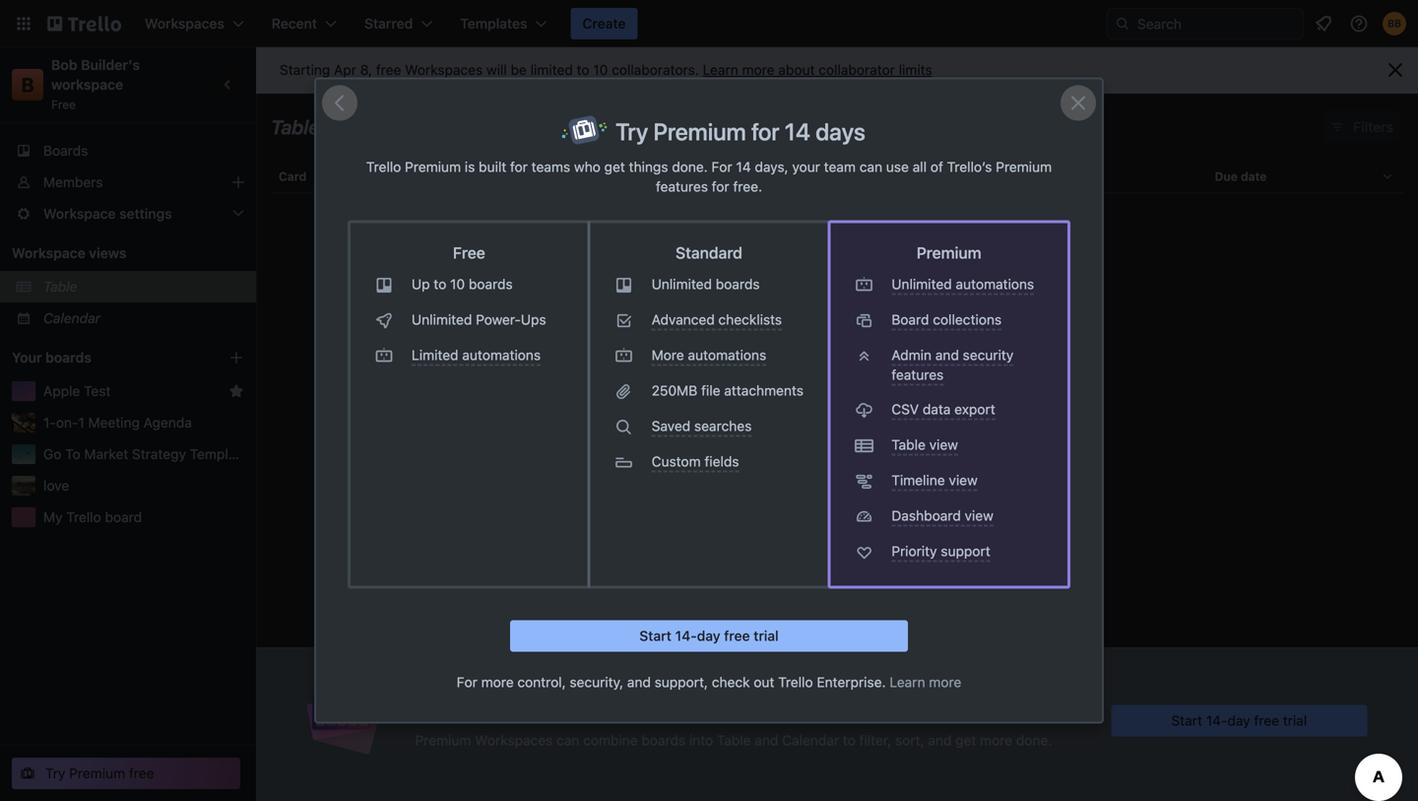 Task type: vqa. For each thing, say whether or not it's contained in the screenshot.
each
no



Task type: locate. For each thing, give the bounding box(es) containing it.
can inside 'get even more perspective with workspace views premium workspaces can combine boards into table and calendar to filter, sort, and get more done.'
[[557, 732, 580, 748]]

1 vertical spatial for
[[510, 159, 528, 175]]

for right built
[[510, 159, 528, 175]]

and right sort,
[[929, 732, 952, 748]]

more up even
[[482, 674, 514, 690]]

10 down create button
[[594, 62, 608, 78]]

check
[[712, 674, 750, 690]]

use
[[887, 159, 909, 175]]

0 horizontal spatial automations
[[463, 347, 541, 363]]

primary element
[[0, 0, 1419, 47]]

to left filter,
[[843, 732, 856, 748]]

teams
[[532, 159, 571, 175]]

0 horizontal spatial day
[[697, 628, 721, 644]]

your
[[12, 349, 42, 366]]

0 vertical spatial 14-
[[676, 628, 697, 644]]

1 vertical spatial view
[[949, 472, 978, 488]]

collaborators.
[[612, 62, 699, 78]]

0 horizontal spatial workspace
[[12, 245, 85, 261]]

limited
[[412, 347, 459, 363]]

boards up apple
[[45, 349, 91, 366]]

unlimited boards
[[652, 276, 760, 292]]

premium inside 'get even more perspective with workspace views premium workspaces can combine boards into table and calendar to filter, sort, and get more done.'
[[415, 732, 471, 748]]

and left support,
[[628, 674, 651, 690]]

views up table link
[[89, 245, 126, 261]]

1 vertical spatial day
[[1228, 712, 1251, 729]]

table
[[256, 153, 1419, 801]]

can left use
[[860, 159, 883, 175]]

1 horizontal spatial learn
[[890, 674, 926, 690]]

0 vertical spatial view
[[930, 437, 959, 453]]

0 horizontal spatial get
[[605, 159, 626, 175]]

members
[[1019, 169, 1073, 183], [43, 174, 103, 190]]

1 horizontal spatial start 14-day free trial
[[1172, 712, 1308, 729]]

day inside the "start 14-day free trial" link
[[1228, 712, 1251, 729]]

limited
[[531, 62, 573, 78]]

0 horizontal spatial trello
[[66, 509, 101, 525]]

about
[[779, 62, 815, 78]]

apple test
[[43, 383, 111, 399]]

0 vertical spatial to
[[577, 62, 590, 78]]

start 14-day free trial inside button
[[640, 628, 779, 644]]

day inside start 14-day free trial button
[[697, 628, 721, 644]]

learn down primary element
[[703, 62, 739, 78]]

calendar up your boards
[[43, 310, 101, 326]]

view up support
[[965, 508, 994, 524]]

0 vertical spatial features
[[656, 178, 708, 195]]

members down boards
[[43, 174, 103, 190]]

card button
[[271, 153, 618, 200]]

0 vertical spatial can
[[860, 159, 883, 175]]

1 horizontal spatial trial
[[1284, 712, 1308, 729]]

workspace navigation collapse icon image
[[215, 71, 242, 99]]

open information menu image
[[1350, 14, 1370, 34]]

unlimited up limited
[[412, 311, 472, 328]]

automations down power-
[[463, 347, 541, 363]]

0 horizontal spatial 14-
[[676, 628, 697, 644]]

0 horizontal spatial unlimited
[[412, 311, 472, 328]]

table up card
[[271, 115, 320, 138]]

1 horizontal spatial done.
[[1017, 732, 1053, 748]]

calendar
[[43, 310, 101, 326], [783, 732, 840, 748]]

0 horizontal spatial members
[[43, 174, 103, 190]]

all
[[913, 159, 927, 175]]

custom
[[652, 453, 701, 470]]

sort,
[[896, 732, 925, 748]]

0 horizontal spatial 10
[[450, 276, 465, 292]]

views down enterprise.
[[811, 699, 863, 722]]

14 up your
[[785, 118, 811, 145]]

features
[[656, 178, 708, 195], [892, 367, 944, 383]]

0 vertical spatial for
[[712, 159, 733, 175]]

bob builder's workspace link
[[51, 57, 144, 93]]

workspaces down even
[[475, 732, 553, 748]]

b link
[[12, 69, 43, 101]]

and down out
[[755, 732, 779, 748]]

for left the free. in the right of the page
[[712, 178, 730, 195]]

support
[[941, 543, 991, 559]]

1 vertical spatial features
[[892, 367, 944, 383]]

0 vertical spatial try
[[616, 118, 649, 145]]

1 vertical spatial views
[[811, 699, 863, 722]]

get
[[605, 159, 626, 175], [956, 732, 977, 748]]

can
[[860, 159, 883, 175], [557, 732, 580, 748]]

members inside 'button'
[[1019, 169, 1073, 183]]

try premium free button
[[12, 758, 240, 789]]

trial
[[754, 628, 779, 644], [1284, 712, 1308, 729]]

0 horizontal spatial can
[[557, 732, 580, 748]]

boards down the with
[[642, 732, 686, 748]]

automations up 250mb file attachments
[[688, 347, 767, 363]]

0 vertical spatial workspace
[[12, 245, 85, 261]]

trello right out
[[779, 674, 814, 690]]

more automations
[[652, 347, 767, 363]]

admin
[[892, 347, 932, 363]]

to right up
[[434, 276, 447, 292]]

1 vertical spatial calendar
[[783, 732, 840, 748]]

apr
[[334, 62, 357, 78]]

for up even
[[457, 674, 478, 690]]

0 vertical spatial 14
[[785, 118, 811, 145]]

unlimited
[[652, 276, 712, 292], [892, 276, 953, 292], [412, 311, 472, 328]]

table inside 'get even more perspective with workspace views premium workspaces can combine boards into table and calendar to filter, sort, and get more done.'
[[717, 732, 751, 748]]

start
[[640, 628, 672, 644], [1172, 712, 1203, 729]]

security,
[[570, 674, 624, 690]]

1 vertical spatial workspace
[[706, 699, 807, 722]]

start inside button
[[640, 628, 672, 644]]

1 vertical spatial 14-
[[1207, 712, 1228, 729]]

0 horizontal spatial free
[[51, 98, 76, 111]]

todo image
[[328, 91, 352, 115]]

filters button
[[1325, 111, 1400, 143]]

for
[[712, 159, 733, 175], [457, 674, 478, 690]]

1 vertical spatial workspaces
[[475, 732, 553, 748]]

start 14-day free trial button
[[511, 620, 908, 652]]

0 vertical spatial calendar
[[43, 310, 101, 326]]

automations up "collections"
[[956, 276, 1035, 292]]

try
[[616, 118, 649, 145], [45, 765, 65, 781]]

1 horizontal spatial get
[[956, 732, 977, 748]]

get right sort,
[[956, 732, 977, 748]]

to
[[577, 62, 590, 78], [434, 276, 447, 292], [843, 732, 856, 748]]

start 14-day free trial
[[640, 628, 779, 644], [1172, 712, 1308, 729]]

1 horizontal spatial unlimited
[[652, 276, 712, 292]]

free up up to 10 boards
[[453, 243, 486, 262]]

get inside trello premium is built for teams who get things done. for 14 days, your team can use all of trello's premium features for free.
[[605, 159, 626, 175]]

view up dashboard view
[[949, 472, 978, 488]]

0 vertical spatial start 14-day free trial
[[640, 628, 779, 644]]

filters
[[1354, 119, 1394, 135]]

for down try premium for 14 days
[[712, 159, 733, 175]]

1 vertical spatial 14
[[737, 159, 752, 175]]

get left list
[[605, 159, 626, 175]]

b
[[21, 73, 34, 96]]

0 horizontal spatial learn
[[703, 62, 739, 78]]

more left about on the right
[[743, 62, 775, 78]]

10 right up
[[450, 276, 465, 292]]

1 horizontal spatial 14
[[785, 118, 811, 145]]

1 vertical spatial can
[[557, 732, 580, 748]]

0 horizontal spatial 14
[[737, 159, 752, 175]]

1 horizontal spatial 10
[[594, 62, 608, 78]]

calendar left filter,
[[783, 732, 840, 748]]

workspaces left will
[[405, 62, 483, 78]]

automations for standard
[[688, 347, 767, 363]]

bob builder's workspace free
[[51, 57, 144, 111]]

is
[[465, 159, 475, 175]]

1 horizontal spatial automations
[[688, 347, 767, 363]]

2 vertical spatial view
[[965, 508, 994, 524]]

1 vertical spatial start
[[1172, 712, 1203, 729]]

1 horizontal spatial trello
[[366, 159, 401, 175]]

more
[[652, 347, 685, 363]]

learn
[[703, 62, 739, 78], [890, 674, 926, 690]]

2 vertical spatial for
[[712, 178, 730, 195]]

boards up checklists
[[716, 276, 760, 292]]

done.
[[672, 159, 708, 175], [1017, 732, 1053, 748]]

0 vertical spatial trial
[[754, 628, 779, 644]]

0 horizontal spatial done.
[[672, 159, 708, 175]]

unlimited up board
[[892, 276, 953, 292]]

0 vertical spatial 10
[[594, 62, 608, 78]]

table view
[[892, 437, 959, 453]]

free inside button
[[725, 628, 750, 644]]

free inside bob builder's workspace free
[[51, 98, 76, 111]]

view down csv data export in the right bottom of the page
[[930, 437, 959, 453]]

apple test link
[[43, 381, 221, 401]]

0 horizontal spatial start
[[640, 628, 672, 644]]

0 horizontal spatial views
[[89, 245, 126, 261]]

1 vertical spatial trello
[[66, 509, 101, 525]]

table down 'workspace views'
[[43, 278, 77, 295]]

0 notifications image
[[1313, 12, 1336, 35]]

1 vertical spatial try
[[45, 765, 65, 781]]

0 vertical spatial for
[[752, 118, 780, 145]]

trello left 'is'
[[366, 159, 401, 175]]

0 vertical spatial done.
[[672, 159, 708, 175]]

1 horizontal spatial views
[[811, 699, 863, 722]]

2 vertical spatial to
[[843, 732, 856, 748]]

0 horizontal spatial for
[[457, 674, 478, 690]]

unlimited up advanced
[[652, 276, 712, 292]]

trello premium is built for teams who get things done. for 14 days, your team can use all of trello's premium features for free.
[[366, 159, 1053, 195]]

file
[[702, 382, 721, 399]]

for up days,
[[752, 118, 780, 145]]

1 horizontal spatial free
[[453, 243, 486, 262]]

and down board collections
[[936, 347, 960, 363]]

more right sort,
[[981, 732, 1013, 748]]

row
[[271, 153, 1404, 200]]

unlimited for premium
[[892, 276, 953, 292]]

1 vertical spatial trial
[[1284, 712, 1308, 729]]

2 horizontal spatial to
[[843, 732, 856, 748]]

workspace inside 'get even more perspective with workspace views premium workspaces can combine boards into table and calendar to filter, sort, and get more done.'
[[706, 699, 807, 722]]

unlimited for standard
[[652, 276, 712, 292]]

for
[[752, 118, 780, 145], [510, 159, 528, 175], [712, 178, 730, 195]]

14- inside button
[[676, 628, 697, 644]]

1 horizontal spatial calendar
[[783, 732, 840, 748]]

14 up the free. in the right of the page
[[737, 159, 752, 175]]

get inside 'get even more perspective with workspace views premium workspaces can combine boards into table and calendar to filter, sort, and get more done.'
[[956, 732, 977, 748]]

features down "admin"
[[892, 367, 944, 383]]

14- for start 14-day free trial button
[[676, 628, 697, 644]]

create
[[583, 15, 626, 32]]

learn right enterprise.
[[890, 674, 926, 690]]

close image
[[1067, 91, 1091, 115]]

1 horizontal spatial 14-
[[1207, 712, 1228, 729]]

1 horizontal spatial can
[[860, 159, 883, 175]]

days,
[[755, 159, 789, 175]]

for inside trello premium is built for teams who get things done. for 14 days, your team can use all of trello's premium features for free.
[[712, 159, 733, 175]]

boards
[[43, 142, 88, 159]]

trello right my at left bottom
[[66, 509, 101, 525]]

0 vertical spatial trello
[[366, 159, 401, 175]]

free
[[376, 62, 401, 78], [725, 628, 750, 644], [1255, 712, 1280, 729], [129, 765, 154, 781]]

can left combine
[[557, 732, 580, 748]]

0 horizontal spatial start 14-day free trial
[[640, 628, 779, 644]]

row containing card
[[271, 153, 1404, 200]]

premium inside the try premium free button
[[69, 765, 125, 781]]

1 horizontal spatial for
[[712, 178, 730, 195]]

day for the "start 14-day free trial" link
[[1228, 712, 1251, 729]]

0 vertical spatial learn
[[703, 62, 739, 78]]

2 horizontal spatial trello
[[779, 674, 814, 690]]

1 horizontal spatial to
[[577, 62, 590, 78]]

0 horizontal spatial for
[[510, 159, 528, 175]]

get
[[415, 699, 448, 722]]

power-
[[476, 311, 521, 328]]

0 horizontal spatial features
[[656, 178, 708, 195]]

0 horizontal spatial calendar
[[43, 310, 101, 326]]

view for dashboard view
[[965, 508, 994, 524]]

0 horizontal spatial to
[[434, 276, 447, 292]]

members right trello's
[[1019, 169, 1073, 183]]

free down workspace
[[51, 98, 76, 111]]

14
[[785, 118, 811, 145], [737, 159, 752, 175]]

0 vertical spatial day
[[697, 628, 721, 644]]

table right into
[[717, 732, 751, 748]]

1 horizontal spatial features
[[892, 367, 944, 383]]

into
[[690, 732, 714, 748]]

trello inside trello premium is built for teams who get things done. for 14 days, your team can use all of trello's premium features for free.
[[366, 159, 401, 175]]

workspace views
[[12, 245, 126, 261]]

bob builder (bobbuilder40) image
[[1384, 12, 1407, 35]]

1 horizontal spatial for
[[712, 159, 733, 175]]

day for start 14-day free trial button
[[697, 628, 721, 644]]

trial inside button
[[754, 628, 779, 644]]

1 horizontal spatial try
[[616, 118, 649, 145]]

done. inside 'get even more perspective with workspace views premium workspaces can combine boards into table and calendar to filter, sort, and get more done.'
[[1017, 732, 1053, 748]]

love
[[43, 477, 69, 494]]

1 vertical spatial to
[[434, 276, 447, 292]]

10
[[594, 62, 608, 78], [450, 276, 465, 292]]

automations
[[956, 276, 1035, 292], [463, 347, 541, 363], [688, 347, 767, 363]]

1 vertical spatial start 14-day free trial
[[1172, 712, 1308, 729]]

try inside button
[[45, 765, 65, 781]]

1 horizontal spatial workspace
[[706, 699, 807, 722]]

and inside admin and security features
[[936, 347, 960, 363]]

view
[[930, 437, 959, 453], [949, 472, 978, 488], [965, 508, 994, 524]]

to right the limited
[[577, 62, 590, 78]]

1 vertical spatial get
[[956, 732, 977, 748]]

features down "things"
[[656, 178, 708, 195]]

0 horizontal spatial try
[[45, 765, 65, 781]]

apple
[[43, 383, 80, 399]]

workspace
[[12, 245, 85, 261], [706, 699, 807, 722]]

1-on-1 meeting agenda link
[[43, 413, 244, 433]]

start 14-day free trial for the "start 14-day free trial" link
[[1172, 712, 1308, 729]]

0 vertical spatial get
[[605, 159, 626, 175]]

unlimited automations
[[892, 276, 1035, 292]]

1 horizontal spatial members
[[1019, 169, 1073, 183]]

0 horizontal spatial trial
[[754, 628, 779, 644]]

0 vertical spatial start
[[640, 628, 672, 644]]

table containing card
[[256, 153, 1419, 801]]

0 vertical spatial free
[[51, 98, 76, 111]]

1 vertical spatial done.
[[1017, 732, 1053, 748]]

trial for start 14-day free trial button
[[754, 628, 779, 644]]

trello's
[[948, 159, 993, 175]]

csv data export
[[892, 401, 996, 417]]

workspaces
[[405, 62, 483, 78], [475, 732, 553, 748]]



Task type: describe. For each thing, give the bounding box(es) containing it.
meeting
[[88, 414, 140, 431]]

go to market strategy template link
[[43, 444, 248, 464]]

try for try premium for 14 days
[[616, 118, 649, 145]]

1-on-1 meeting agenda
[[43, 414, 192, 431]]

start for start 14-day free trial button
[[640, 628, 672, 644]]

advanced
[[652, 311, 715, 328]]

workspaces inside 'get even more perspective with workspace views premium workspaces can combine boards into table and calendar to filter, sort, and get more done.'
[[475, 732, 553, 748]]

searches
[[695, 418, 752, 434]]

learn more link
[[890, 674, 962, 690]]

up
[[412, 276, 430, 292]]

can inside trello premium is built for teams who get things done. for 14 days, your team can use all of trello's premium features for free.
[[860, 159, 883, 175]]

date
[[1242, 169, 1268, 183]]

done. inside trello premium is built for teams who get things done. for 14 days, your team can use all of trello's premium features for free.
[[672, 159, 708, 175]]

board
[[892, 311, 930, 328]]

members link
[[0, 167, 256, 198]]

standard
[[676, 243, 743, 262]]

1 vertical spatial free
[[453, 243, 486, 262]]

on-
[[56, 414, 78, 431]]

boards link
[[0, 135, 256, 167]]

even
[[452, 699, 495, 722]]

go
[[43, 446, 62, 462]]

features inside trello premium is built for teams who get things done. for 14 days, your team can use all of trello's premium features for free.
[[656, 178, 708, 195]]

data
[[923, 401, 951, 417]]

saved
[[652, 418, 691, 434]]

due
[[1216, 169, 1238, 183]]

team
[[825, 159, 856, 175]]

start 14-day free trial link
[[1112, 705, 1368, 737]]

due date button
[[1208, 153, 1404, 200]]

limited automations
[[412, 347, 541, 363]]

row inside table
[[271, 153, 1404, 200]]

priority support
[[892, 543, 991, 559]]

builder's
[[81, 57, 140, 73]]

test
[[84, 383, 111, 399]]

admin and security features
[[892, 347, 1014, 383]]

start for the "start 14-day free trial" link
[[1172, 712, 1203, 729]]

collaborator
[[819, 62, 896, 78]]

try for try premium free
[[45, 765, 65, 781]]

2 horizontal spatial for
[[752, 118, 780, 145]]

automations for free
[[463, 347, 541, 363]]

saved searches
[[652, 418, 752, 434]]

export
[[955, 401, 996, 417]]

custom fields
[[652, 453, 740, 470]]

days
[[816, 118, 866, 145]]

my trello board link
[[43, 507, 244, 527]]

security
[[963, 347, 1014, 363]]

fields
[[705, 453, 740, 470]]

starred icon image
[[229, 383, 244, 399]]

free inside button
[[129, 765, 154, 781]]

go to market strategy template
[[43, 446, 248, 462]]

with
[[662, 699, 701, 722]]

250mb
[[652, 382, 698, 399]]

start 14-day free trial for start 14-day free trial button
[[640, 628, 779, 644]]

limits
[[899, 62, 933, 78]]

enterprise.
[[817, 674, 886, 690]]

your boards
[[12, 349, 91, 366]]

unlimited power-ups
[[412, 311, 547, 328]]

template
[[190, 446, 248, 462]]

try premium free
[[45, 765, 154, 781]]

2 horizontal spatial automations
[[956, 276, 1035, 292]]

be
[[511, 62, 527, 78]]

checklists
[[719, 311, 782, 328]]

view for table view
[[930, 437, 959, 453]]

0 vertical spatial workspaces
[[405, 62, 483, 78]]

more down control,
[[500, 699, 546, 722]]

calendar inside 'get even more perspective with workspace views premium workspaces can combine boards into table and calendar to filter, sort, and get more done.'
[[783, 732, 840, 748]]

starting
[[280, 62, 330, 78]]

search image
[[1115, 16, 1131, 32]]

more right enterprise.
[[930, 674, 962, 690]]

table down csv
[[892, 437, 926, 453]]

combine
[[584, 732, 638, 748]]

1 vertical spatial learn
[[890, 674, 926, 690]]

workspace
[[51, 76, 123, 93]]

1-
[[43, 414, 56, 431]]

market
[[84, 446, 128, 462]]

boards up power-
[[469, 276, 513, 292]]

add board image
[[229, 350, 244, 366]]

your
[[793, 159, 821, 175]]

1 vertical spatial 10
[[450, 276, 465, 292]]

members button
[[1011, 153, 1208, 200]]

to inside 'get even more perspective with workspace views premium workspaces can combine boards into table and calendar to filter, sort, and get more done.'
[[843, 732, 856, 748]]

filter,
[[860, 732, 892, 748]]

dashboard view
[[892, 508, 994, 524]]

strategy
[[132, 446, 186, 462]]

trial for the "start 14-day free trial" link
[[1284, 712, 1308, 729]]

my
[[43, 509, 63, 525]]

board collections
[[892, 311, 1002, 328]]

free.
[[734, 178, 763, 195]]

support,
[[655, 674, 709, 690]]

timeline view
[[892, 472, 978, 488]]

built
[[479, 159, 507, 175]]

14- for the "start 14-day free trial" link
[[1207, 712, 1228, 729]]

Search field
[[1131, 9, 1304, 38]]

2 vertical spatial trello
[[779, 674, 814, 690]]

0 vertical spatial views
[[89, 245, 126, 261]]

view for timeline view
[[949, 472, 978, 488]]

Table text field
[[271, 108, 320, 146]]

attachments
[[725, 382, 804, 399]]

to
[[65, 446, 80, 462]]

calendar link
[[43, 308, 244, 328]]

bob
[[51, 57, 77, 73]]

250mb file attachments
[[652, 382, 804, 399]]

your boards with 5 items element
[[12, 346, 199, 370]]

dashboard
[[892, 508, 962, 524]]

trello inside my trello board link
[[66, 509, 101, 525]]

features inside admin and security features
[[892, 367, 944, 383]]

14 inside trello premium is built for teams who get things done. for 14 days, your team can use all of trello's premium features for free.
[[737, 159, 752, 175]]

ups
[[521, 311, 547, 328]]

agenda
[[144, 414, 192, 431]]

views inside 'get even more perspective with workspace views premium workspaces can combine boards into table and calendar to filter, sort, and get more done.'
[[811, 699, 863, 722]]

card
[[279, 169, 307, 183]]

starting apr 8, free workspaces will be limited to 10 collaborators. learn more about collaborator limits
[[280, 62, 933, 78]]

board
[[105, 509, 142, 525]]

labels button
[[814, 153, 1011, 200]]

1 vertical spatial for
[[457, 674, 478, 690]]

boards inside 'get even more perspective with workspace views premium workspaces can combine boards into table and calendar to filter, sort, and get more done.'
[[642, 732, 686, 748]]

timeline
[[892, 472, 946, 488]]

create button
[[571, 8, 638, 39]]

my trello board
[[43, 509, 142, 525]]

get even more perspective with workspace views premium workspaces can combine boards into table and calendar to filter, sort, and get more done.
[[415, 699, 1053, 748]]

will
[[487, 62, 507, 78]]



